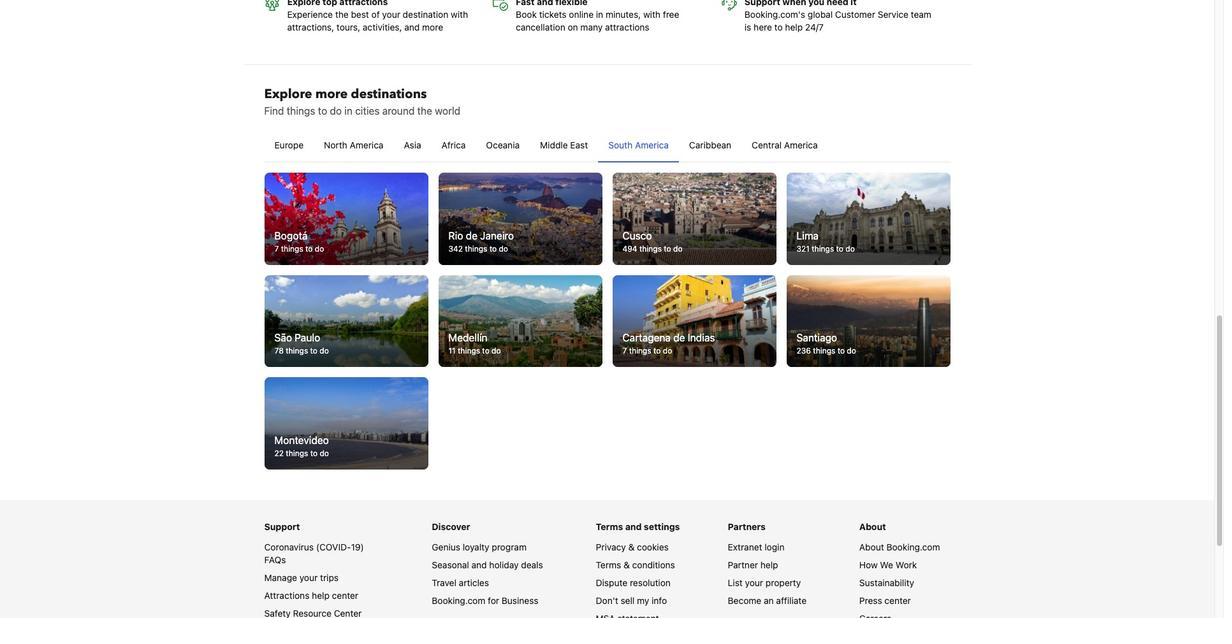 Task type: vqa. For each thing, say whether or not it's contained in the screenshot.


Task type: locate. For each thing, give the bounding box(es) containing it.
center
[[332, 591, 358, 601], [885, 596, 911, 607]]

0 horizontal spatial and
[[404, 22, 420, 33]]

things down cusco
[[640, 244, 662, 254]]

in up many
[[596, 9, 603, 20]]

loyalty
[[463, 542, 489, 553]]

0 horizontal spatial de
[[466, 230, 478, 242]]

things inside 'são paulo 78 things to do'
[[286, 347, 308, 356]]

são paulo 78 things to do
[[275, 333, 329, 356]]

bogotá image
[[264, 173, 428, 265]]

and for terms and settings
[[625, 522, 642, 533]]

about booking.com link
[[860, 542, 940, 553]]

terms down privacy on the bottom
[[596, 560, 621, 571]]

partner help link
[[728, 560, 778, 571]]

central america
[[752, 140, 818, 151]]

2 terms from the top
[[596, 560, 621, 571]]

things down the cartagena at the bottom of page
[[629, 347, 652, 356]]

1 horizontal spatial center
[[885, 596, 911, 607]]

0 vertical spatial terms
[[596, 522, 623, 533]]

and inside experience the best of your destination with attractions, tours, activities, and more
[[404, 22, 420, 33]]

1 vertical spatial &
[[624, 560, 630, 571]]

things inside montevideo 22 things to do
[[286, 449, 308, 459]]

to inside booking.com's global customer service team is here to help 24/7
[[775, 22, 783, 33]]

oceania button
[[476, 129, 530, 162]]

things inside cusco 494 things to do
[[640, 244, 662, 254]]

2 horizontal spatial your
[[745, 578, 763, 589]]

and down 'genius loyalty program'
[[472, 560, 487, 571]]

things down medellín
[[458, 347, 480, 356]]

cancellation
[[516, 22, 565, 33]]

privacy & cookies
[[596, 542, 669, 553]]

0 vertical spatial help
[[785, 22, 803, 33]]

center down trips
[[332, 591, 358, 601]]

0 vertical spatial de
[[466, 230, 478, 242]]

to up north
[[318, 105, 327, 117]]

0 vertical spatial about
[[860, 522, 886, 533]]

7 inside cartagena de indias 7 things to do
[[623, 347, 627, 356]]

do inside 'são paulo 78 things to do'
[[320, 347, 329, 356]]

oceania
[[486, 140, 520, 151]]

with left 'free'
[[643, 9, 661, 20]]

0 vertical spatial and
[[404, 22, 420, 33]]

3 america from the left
[[784, 140, 818, 151]]

extranet login link
[[728, 542, 785, 553]]

terms up privacy on the bottom
[[596, 522, 623, 533]]

1 horizontal spatial america
[[635, 140, 669, 151]]

the left world
[[417, 105, 432, 117]]

1 horizontal spatial booking.com
[[887, 542, 940, 553]]

booking.com down 'travel articles'
[[432, 596, 485, 607]]

become an affiliate
[[728, 596, 807, 607]]

north america button
[[314, 129, 394, 162]]

to down "montevideo"
[[310, 449, 318, 459]]

things right 342
[[465, 244, 487, 254]]

do inside montevideo 22 things to do
[[320, 449, 329, 459]]

my
[[637, 596, 649, 607]]

&
[[628, 542, 635, 553], [624, 560, 630, 571]]

partner
[[728, 560, 758, 571]]

things right 321
[[812, 244, 834, 254]]

help inside booking.com's global customer service team is here to help 24/7
[[785, 22, 803, 33]]

1 terms from the top
[[596, 522, 623, 533]]

your
[[382, 9, 400, 20], [300, 573, 318, 584], [745, 578, 763, 589]]

help for attractions help center
[[312, 591, 330, 601]]

são paulo image
[[264, 275, 428, 368]]

terms for terms and settings
[[596, 522, 623, 533]]

1 horizontal spatial in
[[596, 9, 603, 20]]

2 america from the left
[[635, 140, 669, 151]]

about up how
[[860, 542, 884, 553]]

to
[[775, 22, 783, 33], [318, 105, 327, 117], [305, 244, 313, 254], [490, 244, 497, 254], [664, 244, 671, 254], [836, 244, 844, 254], [310, 347, 318, 356], [482, 347, 490, 356], [654, 347, 661, 356], [838, 347, 845, 356], [310, 449, 318, 459]]

and up privacy & cookies
[[625, 522, 642, 533]]

resolution
[[630, 578, 671, 589]]

attractions help center link
[[264, 591, 358, 601]]

america right central
[[784, 140, 818, 151]]

more
[[422, 22, 443, 33], [315, 86, 348, 103]]

0 vertical spatial the
[[335, 9, 349, 20]]

about for about
[[860, 522, 886, 533]]

342
[[449, 244, 463, 254]]

help for partner help
[[761, 560, 778, 571]]

1 vertical spatial 7
[[623, 347, 627, 356]]

help down trips
[[312, 591, 330, 601]]

0 horizontal spatial in
[[344, 105, 353, 117]]

with inside book tickets online in minutes, with free cancellation on many attractions
[[643, 9, 661, 20]]

to down bogotá
[[305, 244, 313, 254]]

things inside medellín 11 things to do
[[458, 347, 480, 356]]

login
[[765, 542, 785, 553]]

how we work
[[860, 560, 917, 571]]

to right 321
[[836, 244, 844, 254]]

support
[[264, 522, 300, 533]]

1 horizontal spatial the
[[417, 105, 432, 117]]

america right north
[[350, 140, 384, 151]]

your for manage your trips
[[300, 573, 318, 584]]

montevideo
[[275, 435, 329, 446]]

team
[[911, 9, 932, 20]]

global
[[808, 9, 833, 20]]

de
[[466, 230, 478, 242], [673, 333, 685, 344]]

2 with from the left
[[643, 9, 661, 20]]

trips
[[320, 573, 339, 584]]

rio
[[449, 230, 463, 242]]

de right rio on the left top
[[466, 230, 478, 242]]

south america
[[609, 140, 669, 151]]

to right 236 on the right
[[838, 347, 845, 356]]

2 horizontal spatial america
[[784, 140, 818, 151]]

de for cartagena
[[673, 333, 685, 344]]

0 horizontal spatial center
[[332, 591, 358, 601]]

1 vertical spatial in
[[344, 105, 353, 117]]

1 with from the left
[[451, 9, 468, 20]]

east
[[570, 140, 588, 151]]

1 horizontal spatial more
[[422, 22, 443, 33]]

articles
[[459, 578, 489, 589]]

and down destination
[[404, 22, 420, 33]]

7 down bogotá
[[275, 244, 279, 254]]

terms and settings
[[596, 522, 680, 533]]

how
[[860, 560, 878, 571]]

in left cities
[[344, 105, 353, 117]]

america inside button
[[784, 140, 818, 151]]

to down the cartagena at the bottom of page
[[654, 347, 661, 356]]

here
[[754, 22, 772, 33]]

for
[[488, 596, 499, 607]]

paulo
[[295, 333, 320, 344]]

1 horizontal spatial help
[[761, 560, 778, 571]]

rio de janeiro image
[[438, 173, 602, 265]]

extranet
[[728, 542, 762, 553]]

things inside explore more destinations find things to do in cities around the world
[[287, 105, 315, 117]]

236
[[797, 347, 811, 356]]

list
[[728, 578, 743, 589]]

attractions,
[[287, 22, 334, 33]]

1 horizontal spatial 7
[[623, 347, 627, 356]]

find
[[264, 105, 284, 117]]

1 vertical spatial and
[[625, 522, 642, 533]]

1 vertical spatial booking.com
[[432, 596, 485, 607]]

to inside medellín 11 things to do
[[482, 347, 490, 356]]

about up about booking.com in the right bottom of the page
[[860, 522, 886, 533]]

2 vertical spatial help
[[312, 591, 330, 601]]

montevideo image
[[264, 378, 428, 470]]

to down booking.com's
[[775, 22, 783, 33]]

2 vertical spatial and
[[472, 560, 487, 571]]

and
[[404, 22, 420, 33], [625, 522, 642, 533], [472, 560, 487, 571]]

7 down the cartagena at the bottom of page
[[623, 347, 627, 356]]

1 horizontal spatial with
[[643, 9, 661, 20]]

caribbean
[[689, 140, 732, 151]]

destination
[[403, 9, 449, 20]]

do inside medellín 11 things to do
[[492, 347, 501, 356]]

0 vertical spatial &
[[628, 542, 635, 553]]

sustainability link
[[860, 578, 914, 589]]

1 vertical spatial help
[[761, 560, 778, 571]]

your down partner help link
[[745, 578, 763, 589]]

1 vertical spatial de
[[673, 333, 685, 344]]

europe
[[275, 140, 304, 151]]

terms for terms & conditions
[[596, 560, 621, 571]]

0 horizontal spatial 7
[[275, 244, 279, 254]]

de inside cartagena de indias 7 things to do
[[673, 333, 685, 344]]

& up terms & conditions link on the bottom of the page
[[628, 542, 635, 553]]

help up list your property
[[761, 560, 778, 571]]

things down 'santiago'
[[813, 347, 836, 356]]

do inside cartagena de indias 7 things to do
[[663, 347, 672, 356]]

things down "montevideo"
[[286, 449, 308, 459]]

middle east button
[[530, 129, 598, 162]]

0 vertical spatial more
[[422, 22, 443, 33]]

the up tours,
[[335, 9, 349, 20]]

1 vertical spatial about
[[860, 542, 884, 553]]

your up activities,
[[382, 9, 400, 20]]

america right south at the top
[[635, 140, 669, 151]]

to down medellín
[[482, 347, 490, 356]]

things down paulo
[[286, 347, 308, 356]]

north
[[324, 140, 347, 151]]

things inside bogotá 7 things to do
[[281, 244, 303, 254]]

list your property
[[728, 578, 801, 589]]

0 vertical spatial booking.com
[[887, 542, 940, 553]]

to down paulo
[[310, 347, 318, 356]]

1 horizontal spatial and
[[472, 560, 487, 571]]

center down sustainability link
[[885, 596, 911, 607]]

1 vertical spatial terms
[[596, 560, 621, 571]]

deals
[[521, 560, 543, 571]]

0 horizontal spatial more
[[315, 86, 348, 103]]

tours,
[[337, 22, 360, 33]]

world
[[435, 105, 460, 117]]

to down the janeiro
[[490, 244, 497, 254]]

santiago image
[[787, 275, 950, 368]]

in inside explore more destinations find things to do in cities around the world
[[344, 105, 353, 117]]

with inside experience the best of your destination with attractions, tours, activities, and more
[[451, 9, 468, 20]]

extranet login
[[728, 542, 785, 553]]

de left the indias
[[673, 333, 685, 344]]

indias
[[688, 333, 715, 344]]

1 vertical spatial the
[[417, 105, 432, 117]]

0 horizontal spatial with
[[451, 9, 468, 20]]

de inside rio de janeiro 342 things to do
[[466, 230, 478, 242]]

asia button
[[394, 129, 432, 162]]

help left 24/7
[[785, 22, 803, 33]]

booking.com up work
[[887, 542, 940, 553]]

booking.com
[[887, 542, 940, 553], [432, 596, 485, 607]]

tab list
[[264, 129, 950, 163]]

booking.com for business
[[432, 596, 539, 607]]

do inside explore more destinations find things to do in cities around the world
[[330, 105, 342, 117]]

494
[[623, 244, 637, 254]]

on
[[568, 22, 578, 33]]

don't sell my info link
[[596, 596, 667, 607]]

santiago
[[797, 333, 837, 344]]

more right the explore
[[315, 86, 348, 103]]

travel
[[432, 578, 457, 589]]

property
[[766, 578, 801, 589]]

0 horizontal spatial booking.com
[[432, 596, 485, 607]]

0 horizontal spatial america
[[350, 140, 384, 151]]

things down bogotá
[[281, 244, 303, 254]]

7 inside bogotá 7 things to do
[[275, 244, 279, 254]]

2 about from the top
[[860, 542, 884, 553]]

activities,
[[363, 22, 402, 33]]

0 vertical spatial 7
[[275, 244, 279, 254]]

1 vertical spatial more
[[315, 86, 348, 103]]

the inside experience the best of your destination with attractions, tours, activities, and more
[[335, 9, 349, 20]]

info
[[652, 596, 667, 607]]

things inside 'lima 321 things to do'
[[812, 244, 834, 254]]

1 horizontal spatial de
[[673, 333, 685, 344]]

1 about from the top
[[860, 522, 886, 533]]

more down destination
[[422, 22, 443, 33]]

0 horizontal spatial your
[[300, 573, 318, 584]]

to inside cartagena de indias 7 things to do
[[654, 347, 661, 356]]

north america
[[324, 140, 384, 151]]

1 america from the left
[[350, 140, 384, 151]]

things down the explore
[[287, 105, 315, 117]]

0 vertical spatial in
[[596, 9, 603, 20]]

booking.com's global customer service team is here to help 24/7
[[745, 9, 932, 33]]

1 horizontal spatial your
[[382, 9, 400, 20]]

0 horizontal spatial help
[[312, 591, 330, 601]]

to right 494
[[664, 244, 671, 254]]

& down privacy & cookies link
[[624, 560, 630, 571]]

0 horizontal spatial the
[[335, 9, 349, 20]]

2 horizontal spatial help
[[785, 22, 803, 33]]

things inside cartagena de indias 7 things to do
[[629, 347, 652, 356]]

2 horizontal spatial and
[[625, 522, 642, 533]]

to inside 'lima 321 things to do'
[[836, 244, 844, 254]]

with right destination
[[451, 9, 468, 20]]

cookies
[[637, 542, 669, 553]]

your up attractions help center
[[300, 573, 318, 584]]



Task type: describe. For each thing, give the bounding box(es) containing it.
best
[[351, 9, 369, 20]]

settings
[[644, 522, 680, 533]]

explore
[[264, 86, 312, 103]]

in inside book tickets online in minutes, with free cancellation on many attractions
[[596, 9, 603, 20]]

list your property link
[[728, 578, 801, 589]]

an
[[764, 596, 774, 607]]

discover
[[432, 522, 470, 533]]

78
[[275, 347, 284, 356]]

montevideo 22 things to do
[[275, 435, 329, 459]]

is
[[745, 22, 751, 33]]

service
[[878, 9, 909, 20]]

do inside rio de janeiro 342 things to do
[[499, 244, 508, 254]]

tab list containing europe
[[264, 129, 950, 163]]

we
[[880, 560, 893, 571]]

booking.com for business link
[[432, 596, 539, 607]]

asia
[[404, 140, 421, 151]]

dispute
[[596, 578, 628, 589]]

cities
[[355, 105, 380, 117]]

manage your trips link
[[264, 573, 339, 584]]

more inside experience the best of your destination with attractions, tours, activities, and more
[[422, 22, 443, 33]]

to inside explore more destinations find things to do in cities around the world
[[318, 105, 327, 117]]

affiliate
[[776, 596, 807, 607]]

321
[[797, 244, 810, 254]]

rio de janeiro 342 things to do
[[449, 230, 514, 254]]

how we work link
[[860, 560, 917, 571]]

things inside santiago 236 things to do
[[813, 347, 836, 356]]

central
[[752, 140, 782, 151]]

medellín image
[[438, 275, 602, 368]]

explore more destinations find things to do in cities around the world
[[264, 86, 460, 117]]

coronavirus
[[264, 542, 314, 553]]

seasonal and holiday deals link
[[432, 560, 543, 571]]

booking.com's
[[745, 9, 805, 20]]

genius loyalty program
[[432, 542, 527, 553]]

to inside cusco 494 things to do
[[664, 244, 671, 254]]

genius
[[432, 542, 460, 553]]

become
[[728, 596, 762, 607]]

lima image
[[787, 173, 950, 265]]

cartagena de indias image
[[612, 275, 776, 368]]

do inside santiago 236 things to do
[[847, 347, 856, 356]]

experience the best of your destination with attractions, tours, activities, and more
[[287, 9, 468, 33]]

more inside explore more destinations find things to do in cities around the world
[[315, 86, 348, 103]]

cusco 494 things to do
[[623, 230, 683, 254]]

book
[[516, 9, 537, 20]]

central america button
[[742, 129, 828, 162]]

travel articles
[[432, 578, 489, 589]]

america for north america
[[350, 140, 384, 151]]

free
[[663, 9, 679, 20]]

cartagena de indias 7 things to do
[[623, 333, 715, 356]]

cartagena
[[623, 333, 671, 344]]

manage
[[264, 573, 297, 584]]

19)
[[351, 542, 364, 553]]

the inside explore more destinations find things to do in cities around the world
[[417, 105, 432, 117]]

são
[[275, 333, 292, 344]]

22
[[275, 449, 284, 459]]

& for terms
[[624, 560, 630, 571]]

terms & conditions
[[596, 560, 675, 571]]

& for privacy
[[628, 542, 635, 553]]

medellín 11 things to do
[[449, 333, 501, 356]]

south
[[609, 140, 633, 151]]

destinations
[[351, 86, 427, 103]]

don't sell my info
[[596, 596, 667, 607]]

cusco image
[[612, 173, 776, 265]]

do inside bogotá 7 things to do
[[315, 244, 324, 254]]

america for south america
[[635, 140, 669, 151]]

conditions
[[632, 560, 675, 571]]

program
[[492, 542, 527, 553]]

do inside cusco 494 things to do
[[673, 244, 683, 254]]

work
[[896, 560, 917, 571]]

privacy & cookies link
[[596, 542, 669, 553]]

cusco
[[623, 230, 652, 242]]

press center link
[[860, 596, 911, 607]]

experience
[[287, 9, 333, 20]]

your for list your property
[[745, 578, 763, 589]]

to inside 'são paulo 78 things to do'
[[310, 347, 318, 356]]

business
[[502, 596, 539, 607]]

coronavirus (covid-19) faqs link
[[264, 542, 364, 566]]

to inside rio de janeiro 342 things to do
[[490, 244, 497, 254]]

lima 321 things to do
[[797, 230, 855, 254]]

attractions
[[605, 22, 650, 33]]

don't
[[596, 596, 618, 607]]

press center
[[860, 596, 911, 607]]

to inside montevideo 22 things to do
[[310, 449, 318, 459]]

and for seasonal and holiday deals
[[472, 560, 487, 571]]

minutes,
[[606, 9, 641, 20]]

things inside rio de janeiro 342 things to do
[[465, 244, 487, 254]]

de for rio
[[466, 230, 478, 242]]

bogotá
[[275, 230, 308, 242]]

attractions
[[264, 591, 310, 601]]

your inside experience the best of your destination with attractions, tours, activities, and more
[[382, 9, 400, 20]]

medellín
[[449, 333, 488, 344]]

tickets
[[539, 9, 567, 20]]

africa
[[442, 140, 466, 151]]

customer
[[835, 9, 876, 20]]

south america button
[[598, 129, 679, 162]]

do inside 'lima 321 things to do'
[[846, 244, 855, 254]]

america for central america
[[784, 140, 818, 151]]

janeiro
[[480, 230, 514, 242]]

to inside bogotá 7 things to do
[[305, 244, 313, 254]]

sustainability
[[860, 578, 914, 589]]

press
[[860, 596, 882, 607]]

dispute resolution link
[[596, 578, 671, 589]]

terms & conditions link
[[596, 560, 675, 571]]

to inside santiago 236 things to do
[[838, 347, 845, 356]]

about for about booking.com
[[860, 542, 884, 553]]



